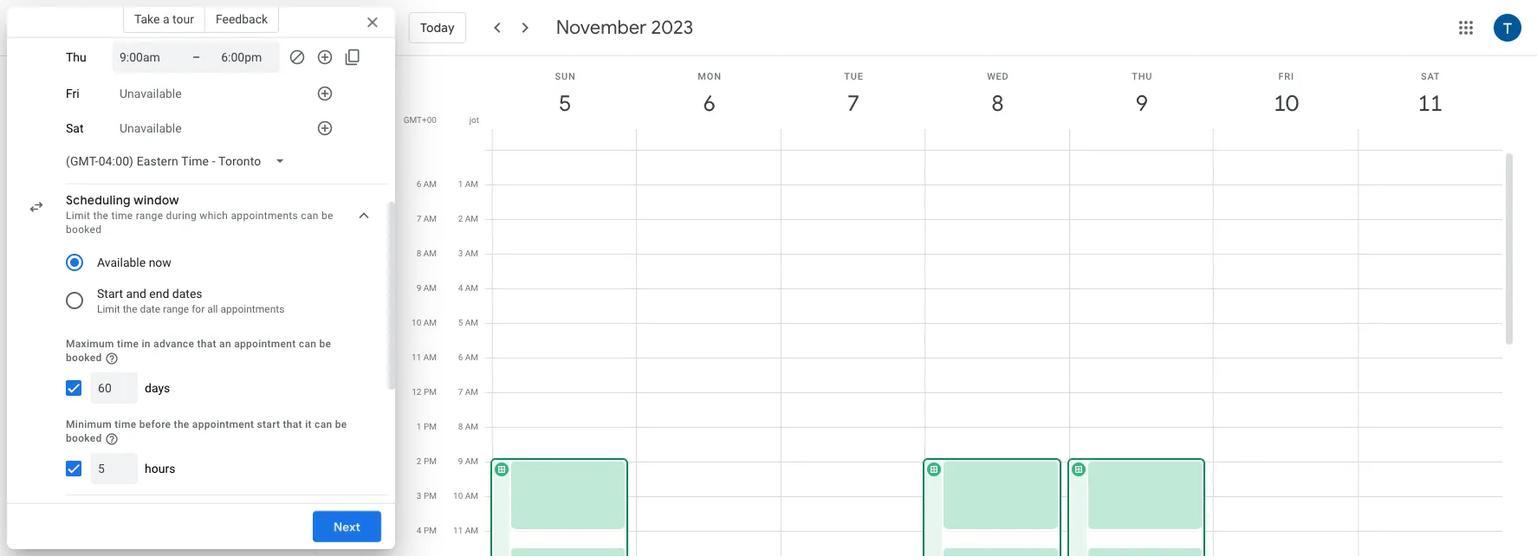 Task type: describe. For each thing, give the bounding box(es) containing it.
start
[[257, 419, 280, 431]]

minimum time before the appointment start that it can be booked
[[66, 419, 347, 445]]

am right the 3 pm
[[465, 492, 479, 501]]

Maximum days in advance that an appointment can be booked number field
[[98, 373, 131, 404]]

tue 7
[[845, 71, 864, 118]]

november
[[556, 16, 647, 40]]

booked inside maximum time in advance that an appointment can be booked
[[66, 352, 102, 364]]

2 vertical spatial 11
[[453, 526, 463, 536]]

thu for thu 9
[[1132, 71, 1153, 82]]

11 inside column header
[[1418, 89, 1442, 118]]

start
[[97, 287, 123, 301]]

2023
[[651, 16, 694, 40]]

1 horizontal spatial 9
[[458, 457, 463, 466]]

1 horizontal spatial 8 am
[[458, 422, 479, 432]]

am down 4 am
[[465, 318, 479, 328]]

days
[[145, 381, 170, 395]]

10 inside 10 column header
[[1273, 89, 1298, 118]]

5 cell from the left
[[1068, 150, 1215, 557]]

4 pm
[[417, 526, 437, 536]]

3 cell from the left
[[782, 150, 926, 557]]

1 vertical spatial 7 am
[[458, 388, 479, 397]]

adjusted availability
[[66, 503, 184, 519]]

7 cell from the left
[[1359, 150, 1503, 557]]

pm for 1 pm
[[424, 422, 437, 432]]

1 cell from the left
[[491, 150, 638, 557]]

3 for 3 pm
[[417, 492, 422, 501]]

1 vertical spatial 11
[[412, 353, 422, 362]]

time for maximum
[[117, 338, 139, 350]]

2 vertical spatial 6
[[458, 353, 463, 362]]

0 vertical spatial 8 am
[[417, 249, 437, 258]]

1 pm
[[417, 422, 437, 432]]

take a tour button
[[123, 5, 205, 33]]

the for window
[[93, 210, 109, 222]]

feedback button
[[205, 5, 279, 33]]

am right 4 pm
[[465, 526, 479, 536]]

thu for thu
[[66, 50, 87, 64]]

today
[[420, 20, 455, 36]]

sat for sat
[[66, 121, 84, 135]]

am left 4 am
[[424, 283, 437, 293]]

1 for 1 pm
[[417, 422, 422, 432]]

feedback
[[216, 12, 268, 26]]

unavailable for sat
[[120, 121, 182, 135]]

2 vertical spatial 8
[[458, 422, 463, 432]]

gmt+00
[[404, 115, 437, 125]]

7 inside tue 7
[[847, 89, 859, 118]]

Minimum amount of hours before the start of the appointment that it can be booked number field
[[98, 453, 131, 484]]

4 cell from the left
[[923, 150, 1070, 557]]

before
[[139, 419, 171, 431]]

november 2023
[[556, 16, 694, 40]]

4 for 4 am
[[458, 283, 463, 293]]

mon 6
[[698, 71, 722, 118]]

limit inside scheduling window limit the time range during which appointments can be booked
[[66, 210, 90, 222]]

9 column header
[[1070, 56, 1215, 150]]

take a tour
[[134, 12, 194, 26]]

end
[[149, 287, 169, 301]]

0 horizontal spatial 6
[[417, 179, 422, 189]]

today button
[[409, 7, 466, 49]]

booked inside scheduling window limit the time range during which appointments can be booked
[[66, 224, 102, 236]]

time for minimum
[[115, 419, 136, 431]]

0 vertical spatial 6 am
[[417, 179, 437, 189]]

dates
[[172, 287, 202, 301]]

0 horizontal spatial 8
[[417, 249, 422, 258]]

the for time
[[174, 419, 190, 431]]

appointments inside the start and end dates limit the date range for all appointments
[[221, 303, 285, 316]]

7 column header
[[781, 56, 926, 150]]

2 for 2 pm
[[417, 457, 422, 466]]

pm for 2 pm
[[424, 457, 437, 466]]

that inside minimum time before the appointment start that it can be booked
[[283, 419, 302, 431]]

now
[[149, 256, 172, 270]]

am left 1 am at the left top of page
[[424, 179, 437, 189]]

maximum
[[66, 338, 114, 350]]

limit inside the start and end dates limit the date range for all appointments
[[97, 303, 120, 316]]

all
[[207, 303, 218, 316]]

sunday, 5 november element
[[545, 84, 585, 124]]

am right 1 pm
[[465, 422, 479, 432]]

1 vertical spatial 6 am
[[458, 353, 479, 362]]

range inside scheduling window limit the time range during which appointments can be booked
[[136, 210, 163, 222]]

1 for 1 am
[[458, 179, 463, 189]]

start and end dates limit the date range for all appointments
[[97, 287, 285, 316]]

3 am
[[458, 249, 479, 258]]

am left 3 am
[[424, 249, 437, 258]]

scheduling window limit the time range during which appointments can be booked
[[66, 192, 333, 236]]

be inside maximum time in advance that an appointment can be booked
[[319, 338, 331, 350]]

a
[[163, 12, 170, 26]]

can inside maximum time in advance that an appointment can be booked
[[299, 338, 317, 350]]

1 horizontal spatial 7
[[458, 388, 463, 397]]

can inside minimum time before the appointment start that it can be booked
[[315, 419, 332, 431]]

appointments inside scheduling window limit the time range during which appointments can be booked
[[231, 210, 298, 222]]

fri 10
[[1273, 71, 1298, 118]]

adjusted
[[66, 503, 118, 519]]

am up 5 am
[[465, 283, 479, 293]]

tour
[[173, 12, 194, 26]]

1 vertical spatial 7
[[417, 214, 422, 224]]

8 column header
[[925, 56, 1070, 150]]

minimum
[[66, 419, 112, 431]]

take
[[134, 12, 160, 26]]

2 am
[[458, 214, 479, 224]]

1 vertical spatial 11 am
[[453, 526, 479, 536]]

6 cell from the left
[[1215, 150, 1359, 557]]

am up 3 am
[[465, 214, 479, 224]]

saturday, 11 november element
[[1411, 84, 1451, 124]]



Task type: vqa. For each thing, say whether or not it's contained in the screenshot.


Task type: locate. For each thing, give the bounding box(es) containing it.
0 horizontal spatial the
[[93, 210, 109, 222]]

0 horizontal spatial sat
[[66, 121, 84, 135]]

1 vertical spatial limit
[[97, 303, 120, 316]]

6 column header
[[637, 56, 782, 150]]

am down 2 am
[[465, 249, 479, 258]]

8 down wed
[[991, 89, 1003, 118]]

10 column header
[[1214, 56, 1359, 150]]

1 vertical spatial 2
[[417, 457, 422, 466]]

0 horizontal spatial 10 am
[[412, 318, 437, 328]]

3 for 3 am
[[458, 249, 463, 258]]

window
[[134, 192, 179, 208]]

6 am down 5 am
[[458, 353, 479, 362]]

1 horizontal spatial 11 am
[[453, 526, 479, 536]]

1 unavailable from the top
[[120, 87, 182, 101]]

1 vertical spatial 10 am
[[453, 492, 479, 501]]

3 booked from the top
[[66, 432, 102, 445]]

that left it
[[283, 419, 302, 431]]

1 vertical spatial 8
[[417, 249, 422, 258]]

thu left start time on thursdays text box
[[66, 50, 87, 64]]

0 vertical spatial be
[[322, 210, 333, 222]]

0 vertical spatial 10 am
[[412, 318, 437, 328]]

1 horizontal spatial 10 am
[[453, 492, 479, 501]]

next button
[[313, 506, 381, 548]]

be inside minimum time before the appointment start that it can be booked
[[335, 419, 347, 431]]

0 vertical spatial range
[[136, 210, 163, 222]]

wed
[[988, 71, 1010, 82]]

6 down 5 am
[[458, 353, 463, 362]]

appointment right an on the bottom of the page
[[234, 338, 296, 350]]

am right 2 pm
[[465, 457, 479, 466]]

can
[[301, 210, 319, 222], [299, 338, 317, 350], [315, 419, 332, 431]]

0 horizontal spatial 8 am
[[417, 249, 437, 258]]

1 horizontal spatial sat
[[1422, 71, 1441, 82]]

it
[[305, 419, 312, 431]]

appointments right which
[[231, 210, 298, 222]]

5 column header
[[492, 56, 638, 150]]

advance
[[154, 338, 194, 350]]

0 horizontal spatial 4
[[417, 526, 422, 536]]

8 am right 1 pm
[[458, 422, 479, 432]]

2 vertical spatial time
[[115, 419, 136, 431]]

9
[[1135, 89, 1148, 118], [417, 283, 422, 293], [458, 457, 463, 466]]

10
[[1273, 89, 1298, 118], [412, 318, 422, 328], [453, 492, 463, 501]]

the down and
[[123, 303, 137, 316]]

0 vertical spatial appointment
[[234, 338, 296, 350]]

2 horizontal spatial 9
[[1135, 89, 1148, 118]]

maximum time in advance that an appointment can be booked
[[66, 338, 331, 364]]

0 vertical spatial 5
[[558, 89, 570, 118]]

time down scheduling
[[111, 210, 133, 222]]

0 vertical spatial 7
[[847, 89, 859, 118]]

2 up the 3 pm
[[417, 457, 422, 466]]

time inside minimum time before the appointment start that it can be booked
[[115, 419, 136, 431]]

6
[[702, 89, 715, 118], [417, 179, 422, 189], [458, 353, 463, 362]]

2 pm
[[417, 457, 437, 466]]

jot
[[470, 115, 479, 125]]

grid
[[402, 56, 1517, 557]]

sat inside sat 11
[[1422, 71, 1441, 82]]

available
[[97, 256, 146, 270]]

1 vertical spatial thu
[[1132, 71, 1153, 82]]

which
[[200, 210, 228, 222]]

sun
[[555, 71, 576, 82]]

that left an on the bottom of the page
[[197, 338, 217, 350]]

12
[[412, 388, 422, 397]]

2 unavailable from the top
[[120, 121, 182, 135]]

2 vertical spatial booked
[[66, 432, 102, 445]]

pm right 12
[[424, 388, 437, 397]]

thursday, 9 november element
[[1123, 84, 1162, 124]]

range down dates
[[163, 303, 189, 316]]

1 vertical spatial fri
[[66, 87, 79, 101]]

am
[[424, 179, 437, 189], [465, 179, 479, 189], [424, 214, 437, 224], [465, 214, 479, 224], [424, 249, 437, 258], [465, 249, 479, 258], [424, 283, 437, 293], [465, 283, 479, 293], [424, 318, 437, 328], [465, 318, 479, 328], [424, 353, 437, 362], [465, 353, 479, 362], [465, 388, 479, 397], [465, 422, 479, 432], [465, 457, 479, 466], [465, 492, 479, 501], [465, 526, 479, 536]]

limit
[[66, 210, 90, 222], [97, 303, 120, 316]]

monday, 6 november element
[[690, 84, 730, 124]]

am down 5 am
[[465, 353, 479, 362]]

6 inside mon 6
[[702, 89, 715, 118]]

0 horizontal spatial 5
[[458, 318, 463, 328]]

row
[[485, 150, 1503, 557]]

2
[[458, 214, 463, 224], [417, 457, 422, 466]]

tuesday, 7 november element
[[834, 84, 874, 124]]

wed 8
[[988, 71, 1010, 118]]

8
[[991, 89, 1003, 118], [417, 249, 422, 258], [458, 422, 463, 432]]

1 vertical spatial 6
[[417, 179, 422, 189]]

fri for fri 10
[[1279, 71, 1295, 82]]

that
[[197, 338, 217, 350], [283, 419, 302, 431]]

sun 5
[[555, 71, 576, 118]]

8 am
[[417, 249, 437, 258], [458, 422, 479, 432]]

range
[[136, 210, 163, 222], [163, 303, 189, 316]]

the inside scheduling window limit the time range during which appointments can be booked
[[93, 210, 109, 222]]

7 down "tue"
[[847, 89, 859, 118]]

8 am left 3 am
[[417, 249, 437, 258]]

option group
[[59, 244, 357, 320]]

the inside minimum time before the appointment start that it can be booked
[[174, 419, 190, 431]]

2 booked from the top
[[66, 352, 102, 364]]

1 down 12
[[417, 422, 422, 432]]

2 horizontal spatial 11
[[1418, 89, 1442, 118]]

11 am right 4 pm
[[453, 526, 479, 536]]

pm up 2 pm
[[424, 422, 437, 432]]

8 right 1 pm
[[458, 422, 463, 432]]

1 horizontal spatial 3
[[458, 249, 463, 258]]

0 vertical spatial 11 am
[[412, 353, 437, 362]]

0 vertical spatial 7 am
[[417, 214, 437, 224]]

0 vertical spatial 11
[[1418, 89, 1442, 118]]

8 left 3 am
[[417, 249, 422, 258]]

5 pm from the top
[[424, 526, 437, 536]]

0 horizontal spatial 9
[[417, 283, 422, 293]]

range inside the start and end dates limit the date range for all appointments
[[163, 303, 189, 316]]

1 vertical spatial sat
[[66, 121, 84, 135]]

booked inside minimum time before the appointment start that it can be booked
[[66, 432, 102, 445]]

mon
[[698, 71, 722, 82]]

3 down 2 pm
[[417, 492, 422, 501]]

availability
[[121, 503, 184, 519]]

thu
[[66, 50, 87, 64], [1132, 71, 1153, 82]]

and
[[126, 287, 146, 301]]

6 am
[[417, 179, 437, 189], [458, 353, 479, 362]]

2 horizontal spatial 8
[[991, 89, 1003, 118]]

1 horizontal spatial the
[[123, 303, 137, 316]]

0 vertical spatial booked
[[66, 224, 102, 236]]

1 vertical spatial 10
[[412, 318, 422, 328]]

friday, 10 november element
[[1267, 84, 1307, 124]]

appointment inside minimum time before the appointment start that it can be booked
[[192, 419, 254, 431]]

1
[[458, 179, 463, 189], [417, 422, 422, 432]]

0 horizontal spatial 9 am
[[417, 283, 437, 293]]

0 horizontal spatial 6 am
[[417, 179, 437, 189]]

2 pm from the top
[[424, 422, 437, 432]]

am up 12 pm on the bottom
[[424, 353, 437, 362]]

time left in
[[117, 338, 139, 350]]

limit down "start"
[[97, 303, 120, 316]]

1 vertical spatial time
[[117, 338, 139, 350]]

1 vertical spatial 1
[[417, 422, 422, 432]]

option group containing available now
[[59, 244, 357, 320]]

6 left 1 am at the left top of page
[[417, 179, 422, 189]]

3 pm from the top
[[424, 457, 437, 466]]

5 down 4 am
[[458, 318, 463, 328]]

thu 9
[[1132, 71, 1153, 118]]

0 vertical spatial 8
[[991, 89, 1003, 118]]

0 horizontal spatial 7
[[417, 214, 422, 224]]

0 vertical spatial sat
[[1422, 71, 1441, 82]]

booked down maximum
[[66, 352, 102, 364]]

4 up 5 am
[[458, 283, 463, 293]]

1 horizontal spatial 10
[[453, 492, 463, 501]]

1 horizontal spatial limit
[[97, 303, 120, 316]]

pm down the 3 pm
[[424, 526, 437, 536]]

1 am
[[458, 179, 479, 189]]

sat for sat 11
[[1422, 71, 1441, 82]]

7 right 12 pm on the bottom
[[458, 388, 463, 397]]

1 vertical spatial appointments
[[221, 303, 285, 316]]

11 am up 12 pm on the bottom
[[412, 353, 437, 362]]

an
[[219, 338, 231, 350]]

appointments right "all"
[[221, 303, 285, 316]]

can inside scheduling window limit the time range during which appointments can be booked
[[301, 210, 319, 222]]

unavailable
[[120, 87, 182, 101], [120, 121, 182, 135]]

6 am left 1 am at the left top of page
[[417, 179, 437, 189]]

4
[[458, 283, 463, 293], [417, 526, 422, 536]]

limit down scheduling
[[66, 210, 90, 222]]

1 horizontal spatial 9 am
[[458, 457, 479, 466]]

for
[[192, 303, 205, 316]]

6 down mon
[[702, 89, 715, 118]]

0 vertical spatial limit
[[66, 210, 90, 222]]

that inside maximum time in advance that an appointment can be booked
[[197, 338, 217, 350]]

fri inside the fri 10
[[1279, 71, 1295, 82]]

2 vertical spatial the
[[174, 419, 190, 431]]

1 vertical spatial 9 am
[[458, 457, 479, 466]]

thu up "thursday, 9 november" element
[[1132, 71, 1153, 82]]

0 vertical spatial 1
[[458, 179, 463, 189]]

11 am
[[412, 353, 437, 362], [453, 526, 479, 536]]

1 vertical spatial 9
[[417, 283, 422, 293]]

time inside scheduling window limit the time range during which appointments can be booked
[[111, 210, 133, 222]]

7 am left 2 am
[[417, 214, 437, 224]]

the down scheduling
[[93, 210, 109, 222]]

1 vertical spatial appointment
[[192, 419, 254, 431]]

10 am left 5 am
[[412, 318, 437, 328]]

in
[[142, 338, 151, 350]]

be inside scheduling window limit the time range during which appointments can be booked
[[322, 210, 333, 222]]

am left 5 am
[[424, 318, 437, 328]]

appointments
[[231, 210, 298, 222], [221, 303, 285, 316]]

1 vertical spatial can
[[299, 338, 317, 350]]

pm for 4 pm
[[424, 526, 437, 536]]

0 horizontal spatial 7 am
[[417, 214, 437, 224]]

0 horizontal spatial 10
[[412, 318, 422, 328]]

11
[[1418, 89, 1442, 118], [412, 353, 422, 362], [453, 526, 463, 536]]

sat up saturday, 11 november element
[[1422, 71, 1441, 82]]

1 horizontal spatial that
[[283, 419, 302, 431]]

3 down 2 am
[[458, 249, 463, 258]]

0 vertical spatial 4
[[458, 283, 463, 293]]

1 horizontal spatial 1
[[458, 179, 463, 189]]

1 horizontal spatial 4
[[458, 283, 463, 293]]

0 vertical spatial time
[[111, 210, 133, 222]]

2 vertical spatial 10
[[453, 492, 463, 501]]

scheduling
[[66, 192, 131, 208]]

0 vertical spatial 9
[[1135, 89, 1148, 118]]

time
[[111, 210, 133, 222], [117, 338, 139, 350], [115, 419, 136, 431]]

1 horizontal spatial 7 am
[[458, 388, 479, 397]]

2 horizontal spatial 7
[[847, 89, 859, 118]]

range down window
[[136, 210, 163, 222]]

1 horizontal spatial 5
[[558, 89, 570, 118]]

wednesday, 8 november element
[[978, 84, 1018, 124]]

booked down scheduling
[[66, 224, 102, 236]]

grid containing 5
[[402, 56, 1517, 557]]

2 up 3 am
[[458, 214, 463, 224]]

booked down minimum
[[66, 432, 102, 445]]

Start time on Thursdays text field
[[120, 47, 172, 68]]

5 inside sun 5
[[558, 89, 570, 118]]

appointment
[[234, 338, 296, 350], [192, 419, 254, 431]]

1 vertical spatial unavailable
[[120, 121, 182, 135]]

0 horizontal spatial 11
[[412, 353, 422, 362]]

appointment left start
[[192, 419, 254, 431]]

0 horizontal spatial limit
[[66, 210, 90, 222]]

7 left 2 am
[[417, 214, 422, 224]]

11 column header
[[1358, 56, 1503, 150]]

4 am
[[458, 283, 479, 293]]

0 vertical spatial 6
[[702, 89, 715, 118]]

0 vertical spatial unavailable
[[120, 87, 182, 101]]

2 horizontal spatial 10
[[1273, 89, 1298, 118]]

the
[[93, 210, 109, 222], [123, 303, 137, 316], [174, 419, 190, 431]]

3 pm
[[417, 492, 437, 501]]

7 am right 12 pm on the bottom
[[458, 388, 479, 397]]

1 vertical spatial be
[[319, 338, 331, 350]]

the right before
[[174, 419, 190, 431]]

cell
[[491, 150, 638, 557], [638, 150, 782, 557], [782, 150, 926, 557], [923, 150, 1070, 557], [1068, 150, 1215, 557], [1215, 150, 1359, 557], [1359, 150, 1503, 557]]

4 pm from the top
[[424, 492, 437, 501]]

0 vertical spatial thu
[[66, 50, 87, 64]]

2 vertical spatial be
[[335, 419, 347, 431]]

0 horizontal spatial fri
[[66, 87, 79, 101]]

1 horizontal spatial 6 am
[[458, 353, 479, 362]]

1 booked from the top
[[66, 224, 102, 236]]

10 am right the 3 pm
[[453, 492, 479, 501]]

sat
[[1422, 71, 1441, 82], [66, 121, 84, 135]]

None field
[[59, 146, 299, 177]]

9 am right 2 pm
[[458, 457, 479, 466]]

pm for 3 pm
[[424, 492, 437, 501]]

4 for 4 pm
[[417, 526, 422, 536]]

tue
[[845, 71, 864, 82]]

pm down 1 pm
[[424, 457, 437, 466]]

time inside maximum time in advance that an appointment can be booked
[[117, 338, 139, 350]]

am right 12 pm on the bottom
[[465, 388, 479, 397]]

during
[[166, 210, 197, 222]]

0 vertical spatial 10
[[1273, 89, 1298, 118]]

booked
[[66, 224, 102, 236], [66, 352, 102, 364], [66, 432, 102, 445]]

am up 2 am
[[465, 179, 479, 189]]

5 down sun
[[558, 89, 570, 118]]

8 inside wed 8
[[991, 89, 1003, 118]]

2 for 2 am
[[458, 214, 463, 224]]

be
[[322, 210, 333, 222], [319, 338, 331, 350], [335, 419, 347, 431]]

–
[[192, 50, 200, 64]]

9 am
[[417, 283, 437, 293], [458, 457, 479, 466]]

2 cell from the left
[[638, 150, 782, 557]]

1 up 2 am
[[458, 179, 463, 189]]

sat 11
[[1418, 71, 1442, 118]]

am left 2 am
[[424, 214, 437, 224]]

pm for 12 pm
[[424, 388, 437, 397]]

hours
[[145, 462, 175, 476]]

next
[[334, 519, 361, 535]]

5 am
[[458, 318, 479, 328]]

7 am
[[417, 214, 437, 224], [458, 388, 479, 397]]

4 down the 3 pm
[[417, 526, 422, 536]]

7
[[847, 89, 859, 118], [417, 214, 422, 224], [458, 388, 463, 397]]

9 inside the 'thu 9'
[[1135, 89, 1148, 118]]

1 vertical spatial 8 am
[[458, 422, 479, 432]]

0 vertical spatial that
[[197, 338, 217, 350]]

1 horizontal spatial thu
[[1132, 71, 1153, 82]]

date
[[140, 303, 160, 316]]

sat up scheduling
[[66, 121, 84, 135]]

the inside the start and end dates limit the date range for all appointments
[[123, 303, 137, 316]]

1 pm from the top
[[424, 388, 437, 397]]

fri
[[1279, 71, 1295, 82], [66, 87, 79, 101]]

0 horizontal spatial 2
[[417, 457, 422, 466]]

0 vertical spatial can
[[301, 210, 319, 222]]

available now
[[97, 256, 172, 270]]

pm
[[424, 388, 437, 397], [424, 422, 437, 432], [424, 457, 437, 466], [424, 492, 437, 501], [424, 526, 437, 536]]

appointment inside maximum time in advance that an appointment can be booked
[[234, 338, 296, 350]]

0 vertical spatial 9 am
[[417, 283, 437, 293]]

fri for fri
[[66, 87, 79, 101]]

unavailable for fri
[[120, 87, 182, 101]]

time left before
[[115, 419, 136, 431]]

3
[[458, 249, 463, 258], [417, 492, 422, 501]]

1 vertical spatial 5
[[458, 318, 463, 328]]

10 am
[[412, 318, 437, 328], [453, 492, 479, 501]]

End time on Thursdays text field
[[221, 47, 273, 68]]

thu inside 9 column header
[[1132, 71, 1153, 82]]

2 vertical spatial can
[[315, 419, 332, 431]]

0 vertical spatial fri
[[1279, 71, 1295, 82]]

1 vertical spatial range
[[163, 303, 189, 316]]

pm down 2 pm
[[424, 492, 437, 501]]

9 am left 4 am
[[417, 283, 437, 293]]

1 horizontal spatial 2
[[458, 214, 463, 224]]

12 pm
[[412, 388, 437, 397]]



